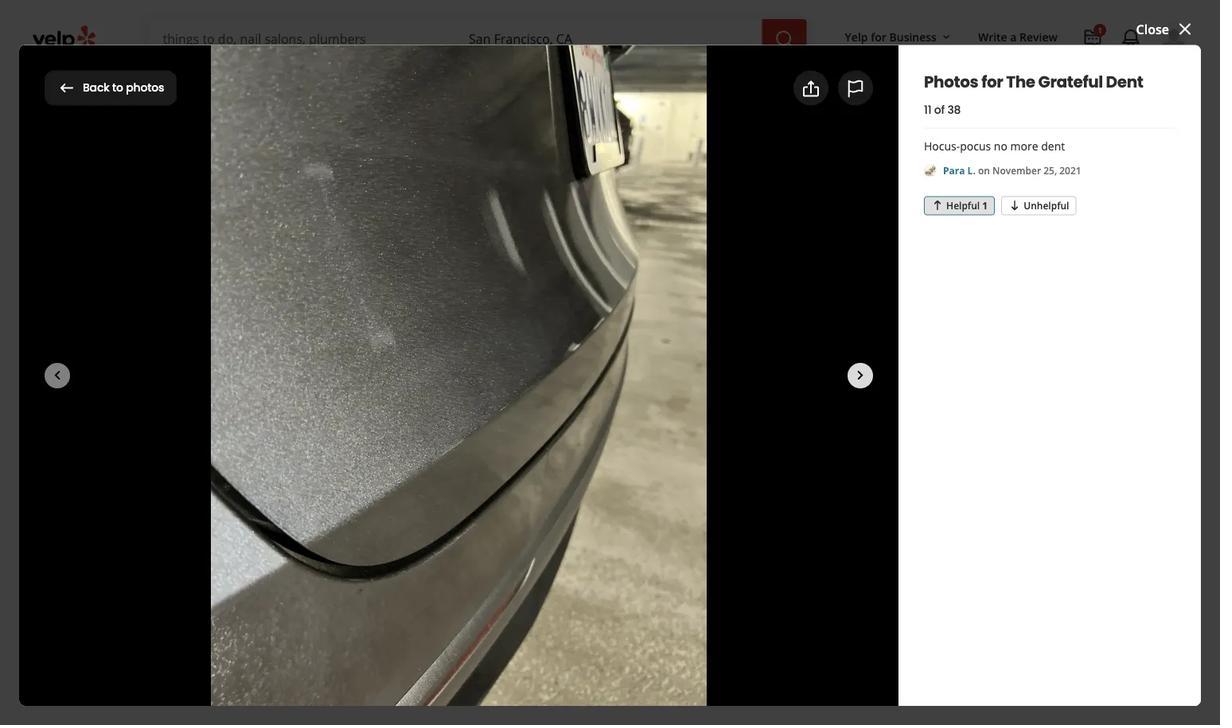 Task type: locate. For each thing, give the bounding box(es) containing it.
,
[[315, 226, 318, 243]]

1 horizontal spatial add
[[820, 79, 846, 97]]

0 horizontal spatial photos
[[126, 80, 164, 96]]

dent inside photos & videos element
[[1042, 139, 1066, 154]]

0 horizontal spatial add
[[340, 274, 365, 292]]

close button
[[1137, 19, 1195, 39]]

16 chevron down v2 image
[[941, 31, 953, 44]]

0 horizontal spatial mobile
[[321, 226, 365, 243]]

2 horizontal spatial auto
[[439, 645, 468, 663]]

24 chevron down v2 image inside restaurants link
[[226, 69, 245, 88]]

a for review
[[1011, 29, 1017, 44]]

1 horizontal spatial photos
[[680, 354, 724, 371]]

business left 16 checkmark badged v2 icon
[[366, 568, 420, 585]]

auto for auto frame testing
[[155, 645, 183, 663]]

dent up the 25,
[[1042, 139, 1066, 154]]

follow
[[650, 274, 689, 292]]

24 chevron down v2 image for restaurants
[[226, 69, 245, 88]]

0 horizontal spatial dent
[[483, 684, 511, 701]]

1 vertical spatial 1
[[983, 199, 988, 212]]

1 vertical spatial write
[[193, 274, 226, 292]]

0 horizontal spatial services
[[155, 565, 222, 587]]

para l. link
[[944, 164, 979, 177]]

0 horizontal spatial 24 chevron down v2 image
[[226, 69, 245, 88]]

1 horizontal spatial 38
[[948, 102, 962, 118]]

home
[[271, 71, 302, 86]]

add inside photos & videos element
[[820, 79, 846, 97]]

1 horizontal spatial photo of the grateful dent - san francisco, ca, us. image
[[327, 394, 486, 513]]

para
[[944, 164, 966, 177]]

a
[[1011, 29, 1017, 44], [229, 274, 238, 292]]

dent
[[1107, 71, 1144, 93], [303, 72, 355, 104], [400, 131, 492, 185], [368, 226, 399, 243], [439, 607, 468, 624]]

dent inside services offered element
[[439, 607, 468, 624]]

business for verified by business
[[366, 568, 420, 585]]

auto for auto services
[[395, 71, 420, 86]]

24 chevron down v2 image inside the more link
[[543, 69, 562, 88]]

1 horizontal spatial mobile
[[439, 684, 480, 701]]

24 chevron down v2 image right home services
[[350, 69, 370, 88]]

dent down notifications icon
[[1107, 71, 1144, 93]]

24 close v2 image
[[1176, 20, 1195, 39]]

0 horizontal spatial repair
[[206, 607, 242, 624]]

write a review
[[979, 29, 1058, 44]]

review
[[1020, 29, 1058, 44]]

share button
[[426, 266, 515, 301]]

0 horizontal spatial for
[[126, 72, 157, 104]]

add for add photo
[[340, 274, 365, 292]]

write inside user actions element
[[979, 29, 1008, 44]]

0 horizontal spatial photo of the grateful dent - san francisco, ca, us. image
[[155, 394, 314, 513]]

services for auto services
[[423, 71, 465, 86]]

edit
[[459, 230, 477, 243]]

photo of the grateful dent - san francisco, ca, us. image
[[155, 394, 314, 513], [327, 394, 486, 513], [499, 394, 658, 513]]

the up 4.9 star rating image
[[155, 131, 226, 185]]

1 vertical spatial a
[[229, 274, 238, 292]]

business inside button
[[890, 29, 937, 44]]

1 vertical spatial dent
[[483, 684, 511, 701]]

2 horizontal spatial photos
[[925, 71, 979, 93]]

0 vertical spatial 38
[[948, 102, 962, 118]]

auto frame testing
[[155, 645, 265, 663]]

services
[[305, 71, 347, 86], [423, 71, 465, 86], [155, 565, 222, 587]]

1 horizontal spatial 24 chevron down v2 image
[[543, 69, 562, 88]]

dent down steering
[[483, 684, 511, 701]]

auto
[[395, 71, 420, 86], [155, 645, 183, 663], [439, 645, 468, 663]]

24 chevron down v2 image for more
[[543, 69, 562, 88]]

photos right to on the left top of page
[[126, 80, 164, 96]]

auto inside business categories element
[[395, 71, 420, 86]]

verified by business
[[297, 568, 420, 585]]

24 chevron down v2 image inside auto services link
[[468, 69, 487, 88]]

no
[[995, 139, 1008, 154]]

1 photo of the grateful dent - san francisco, ca, us. image from the left
[[155, 394, 314, 513]]

1 horizontal spatial a
[[1011, 29, 1017, 44]]

follow button
[[611, 266, 703, 301]]

helpful 1
[[947, 199, 988, 212]]

mobile inside services offered element
[[439, 684, 480, 701]]

2 horizontal spatial photos
[[849, 79, 893, 97]]

of
[[935, 102, 945, 118]]

1 horizontal spatial business
[[890, 29, 937, 44]]

hocus-
[[925, 139, 961, 154]]

0 horizontal spatial 1
[[983, 199, 988, 212]]

write down claimed
[[193, 274, 226, 292]]

add left 24 flag v2 'image' on the top right of page
[[820, 79, 846, 97]]

add for add photos
[[820, 79, 846, 97]]

on
[[979, 164, 991, 177]]

0 vertical spatial a
[[1011, 29, 1017, 44]]

repair
[[402, 226, 444, 243]]

1 vertical spatial mobile
[[439, 684, 480, 701]]

1 horizontal spatial dent
[[1042, 139, 1066, 154]]

dent left the removal at the left of page
[[439, 607, 468, 624]]

0 horizontal spatial auto
[[155, 645, 183, 663]]

repair down services offered
[[206, 607, 242, 624]]

38 for all
[[662, 354, 677, 371]]

yelp for business
[[845, 29, 937, 44]]

2 horizontal spatial photo of the grateful dent - san francisco, ca, us. image
[[499, 394, 658, 513]]

for right yelp
[[871, 29, 887, 44]]

2021
[[1060, 164, 1082, 177]]

photos
[[925, 71, 979, 93], [45, 72, 122, 104], [155, 352, 209, 375]]

share
[[465, 274, 501, 292]]

shops
[[277, 226, 315, 243]]

para l. on november 25, 2021
[[944, 164, 1082, 177]]

body shops link
[[242, 226, 315, 243]]

grateful
[[1039, 71, 1104, 93], [207, 72, 298, 104], [234, 131, 392, 185]]

(67 reviews) link
[[326, 191, 399, 208]]

for right to on the left top of page
[[126, 72, 157, 104]]

1 horizontal spatial 1
[[1098, 25, 1103, 35]]

for
[[871, 29, 887, 44], [982, 71, 1004, 93], [126, 72, 157, 104]]

mobile
[[321, 226, 365, 243], [439, 684, 480, 701]]

business
[[890, 29, 937, 44], [366, 568, 420, 585]]

next photo image
[[851, 366, 870, 385]]

0 vertical spatial 1
[[1098, 25, 1103, 35]]

1 24 chevron down v2 image from the left
[[350, 69, 370, 88]]

the
[[1007, 71, 1036, 93], [161, 72, 202, 104], [155, 131, 226, 185]]

38 right of at the right top of page
[[948, 102, 962, 118]]

a left 'review'
[[1011, 29, 1017, 44]]

the down write a review
[[1007, 71, 1036, 93]]

24 chevron down v2 image right more
[[543, 69, 562, 88]]

0 vertical spatial add
[[820, 79, 846, 97]]

2 photo of the grateful dent - san francisco, ca, us. image from the left
[[327, 394, 486, 513]]

2 24 chevron down v2 image from the left
[[543, 69, 562, 88]]

1
[[1098, 25, 1103, 35], [983, 199, 988, 212]]

24 chevron down v2 image
[[350, 69, 370, 88], [468, 69, 487, 88]]

for down write a review link in the top of the page
[[982, 71, 1004, 93]]

24 chevron down v2 image
[[226, 69, 245, 88], [543, 69, 562, 88]]

add
[[820, 79, 846, 97], [340, 274, 365, 292]]

1 horizontal spatial write
[[979, 29, 1008, 44]]

bumper repair
[[155, 607, 242, 624]]

body shops , mobile dent repair
[[242, 226, 444, 243]]

24 chevron down v2 image inside home services link
[[350, 69, 370, 88]]

verified
[[297, 568, 344, 585]]

mobile down steering
[[439, 684, 480, 701]]

dent inside services offered element
[[483, 684, 511, 701]]

review
[[241, 274, 282, 292]]

close
[[1137, 20, 1170, 37]]

1 vertical spatial repair
[[619, 645, 655, 663]]

2 horizontal spatial services
[[423, 71, 465, 86]]

to
[[112, 80, 123, 96]]

1 horizontal spatial repair
[[514, 684, 550, 701]]

0 vertical spatial write
[[979, 29, 1008, 44]]

november
[[993, 164, 1042, 177]]

see all 38 photos
[[618, 354, 724, 371]]

add photo
[[340, 274, 406, 292]]

suspension
[[548, 645, 616, 663]]

dent right home at top
[[303, 72, 355, 104]]

business categories element
[[148, 57, 1189, 104]]

write a review link
[[972, 22, 1065, 51]]

24 chevron down v2 image right restaurants on the left top of the page
[[226, 69, 245, 88]]

restaurants link
[[148, 57, 258, 104]]

1 horizontal spatial photos for the grateful dent
[[925, 71, 1144, 93]]

frame
[[186, 645, 222, 663]]

photos inside button
[[126, 80, 164, 96]]

0 horizontal spatial write
[[193, 274, 226, 292]]

1 vertical spatial 38
[[662, 354, 677, 371]]

mobile right ,
[[321, 226, 365, 243]]

photos
[[849, 79, 893, 97], [126, 80, 164, 96], [680, 354, 724, 371]]

1 right helpful
[[983, 199, 988, 212]]

rear-
[[155, 684, 186, 701]]

1 horizontal spatial photos
[[155, 352, 209, 375]]

1 vertical spatial business
[[366, 568, 420, 585]]

0 horizontal spatial a
[[229, 274, 238, 292]]

repair down and
[[514, 684, 550, 701]]

l.
[[968, 164, 976, 177]]

write a review
[[193, 274, 282, 292]]

add photo link
[[301, 266, 419, 301]]

see
[[618, 354, 640, 371]]

0 vertical spatial mobile
[[321, 226, 365, 243]]

0 horizontal spatial business
[[366, 568, 420, 585]]

1 horizontal spatial 24 chevron down v2 image
[[468, 69, 487, 88]]

repair right suspension
[[619, 645, 655, 663]]

24 share v2 image
[[439, 273, 458, 293]]

24 chevron down v2 image for home services
[[350, 69, 370, 88]]

1 vertical spatial add
[[340, 274, 365, 292]]

3 photo of the grateful dent - san francisco, ca, us. image from the left
[[499, 394, 658, 513]]

offered
[[225, 565, 284, 587]]

16 nothelpful v2 image
[[1009, 199, 1022, 212]]

1 horizontal spatial for
[[871, 29, 887, 44]]

business inside services offered element
[[366, 568, 420, 585]]

1 horizontal spatial services
[[305, 71, 347, 86]]

38 right all
[[662, 354, 677, 371]]

services offered element
[[129, 539, 750, 721]]

repair
[[206, 607, 242, 624], [619, 645, 655, 663], [514, 684, 550, 701]]

for inside button
[[871, 29, 887, 44]]

dent
[[1042, 139, 1066, 154], [483, 684, 511, 701]]

0 vertical spatial dent
[[1042, 139, 1066, 154]]

24 chevron down v2 image for auto services
[[468, 69, 487, 88]]

1 24 chevron down v2 image from the left
[[226, 69, 245, 88]]

save
[[560, 274, 591, 292]]

0 horizontal spatial 38
[[662, 354, 677, 371]]

rear-end damage
[[155, 684, 260, 701]]

write left 'review'
[[979, 29, 1008, 44]]

1 left notifications icon
[[1098, 25, 1103, 35]]

2 horizontal spatial repair
[[619, 645, 655, 663]]

business left 16 chevron down v2 image
[[890, 29, 937, 44]]

photos down yelp
[[849, 79, 893, 97]]

0 horizontal spatial 24 chevron down v2 image
[[350, 69, 370, 88]]

2 24 chevron down v2 image from the left
[[468, 69, 487, 88]]

a left review
[[229, 274, 238, 292]]

previous photo image
[[48, 366, 67, 385]]

add right 24 camera v2 image
[[340, 274, 365, 292]]

None search field
[[150, 19, 810, 57]]

24 flag v2 image
[[847, 79, 866, 99]]

unhelpful
[[1024, 199, 1070, 212]]

0 vertical spatial business
[[890, 29, 937, 44]]

search image
[[775, 30, 794, 49]]

back
[[83, 80, 110, 96]]

1 horizontal spatial auto
[[395, 71, 420, 86]]

24 chevron down v2 image right auto services
[[468, 69, 487, 88]]

photos right all
[[680, 354, 724, 371]]



Task type: vqa. For each thing, say whether or not it's contained in the screenshot.
Removal
yes



Task type: describe. For each thing, give the bounding box(es) containing it.
helpful
[[947, 199, 981, 212]]

home services link
[[258, 57, 382, 104]]

24 external link v2 image
[[1033, 150, 1052, 169]]

photos & videos element
[[0, 0, 1221, 726]]

more link
[[500, 57, 575, 104]]

11 of 38
[[925, 102, 962, 118]]

all
[[643, 354, 659, 371]]

dent down reviews) in the top left of the page
[[368, 226, 399, 243]]

25,
[[1044, 164, 1058, 177]]

area
[[871, 241, 901, 258]]

24 project v2 image
[[1084, 29, 1103, 48]]

service
[[822, 241, 868, 258]]

view
[[789, 241, 819, 258]]

edit button
[[453, 227, 484, 246]]

dent removal
[[439, 607, 520, 624]]

testing
[[225, 645, 265, 663]]

16 checkmark badged v2 image
[[423, 571, 436, 583]]

24 phone v2 image
[[1033, 195, 1052, 214]]

dent down auto services link
[[400, 131, 492, 185]]

back to photos button
[[45, 71, 177, 106]]

view service area
[[789, 241, 901, 258]]

16 helpful v2 image
[[932, 199, 945, 212]]

see all 38 photos link
[[618, 354, 750, 371]]

body
[[242, 226, 274, 243]]

unhelpful button
[[1002, 196, 1077, 215]]

services offered
[[155, 565, 284, 587]]

steering
[[471, 645, 519, 663]]

Search photos text field
[[916, 72, 1176, 104]]

write for write a review
[[193, 274, 226, 292]]

add photos link
[[781, 71, 906, 106]]

pocus
[[961, 139, 992, 154]]

24 add photo v2 image
[[795, 79, 814, 98]]

0 vertical spatial repair
[[206, 607, 242, 624]]

1 inside button
[[1098, 25, 1103, 35]]

4.9 star rating image
[[155, 187, 295, 213]]

and
[[522, 645, 545, 663]]

24 save outline v2 image
[[535, 273, 554, 293]]

auto services link
[[382, 57, 500, 104]]

by
[[348, 568, 362, 585]]

thegratefuldent.com
[[789, 151, 921, 168]]

end
[[186, 684, 209, 701]]

thegratefuldent.com link
[[789, 151, 921, 168]]

11
[[925, 102, 932, 118]]

4.9 (67 reviews)
[[305, 191, 399, 208]]

2 vertical spatial repair
[[514, 684, 550, 701]]

write a review link
[[155, 266, 294, 301]]

yelp for business button
[[839, 22, 960, 51]]

removal
[[472, 607, 520, 624]]

auto for auto steering and suspension repair
[[439, 645, 468, 663]]

24 arrow left v2 image
[[57, 79, 76, 98]]

38 for of
[[948, 102, 962, 118]]

more
[[1011, 139, 1039, 154]]

the right to on the left top of page
[[161, 72, 202, 104]]

videos
[[228, 352, 280, 375]]

1 inside photos & videos element
[[983, 199, 988, 212]]

0 horizontal spatial photos
[[45, 72, 122, 104]]

24 share v2 image
[[802, 79, 821, 99]]

notifications image
[[1122, 29, 1141, 48]]

&
[[212, 352, 225, 375]]

auto steering and suspension repair
[[439, 645, 655, 663]]

more
[[513, 71, 540, 86]]

mobile dent repair link
[[321, 226, 444, 243]]

photo
[[369, 274, 406, 292]]

hocus-pocus no more dent
[[925, 139, 1066, 154]]

24 camera v2 image
[[314, 273, 333, 293]]

24 add v2 image
[[624, 273, 644, 293]]

0 horizontal spatial photos for the grateful dent
[[45, 72, 355, 104]]

bumper
[[155, 607, 203, 624]]

4.9
[[305, 191, 323, 208]]

a for review
[[229, 274, 238, 292]]

(67
[[326, 191, 345, 208]]

mobile dent repair
[[439, 684, 550, 701]]

view service area link
[[789, 241, 901, 258]]

restaurants
[[160, 71, 223, 86]]

auto services
[[395, 71, 465, 86]]

claimed
[[171, 226, 221, 243]]

back to photos
[[83, 80, 164, 96]]

write for write a review
[[979, 29, 1008, 44]]

business for yelp for business
[[890, 29, 937, 44]]

add photos
[[820, 79, 893, 97]]

damage
[[212, 684, 260, 701]]

user actions element
[[833, 20, 1211, 118]]

the grateful dent
[[155, 131, 492, 185]]

yelp
[[845, 29, 869, 44]]

2 horizontal spatial for
[[982, 71, 1004, 93]]

save button
[[521, 266, 605, 301]]

services for home services
[[305, 71, 347, 86]]

photos & videos
[[155, 352, 280, 375]]

home services
[[271, 71, 347, 86]]



